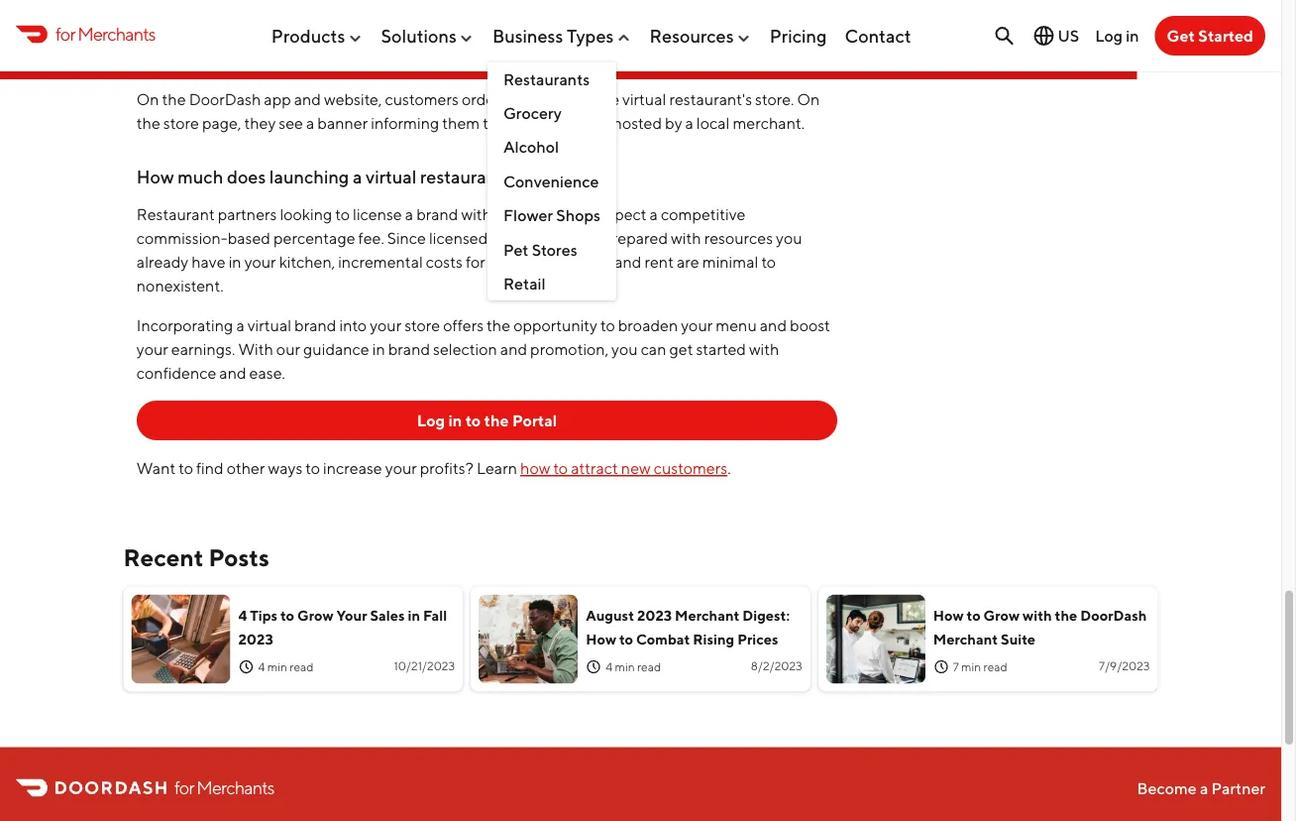 Task type: describe. For each thing, give the bounding box(es) containing it.
profits?
[[420, 459, 474, 478]]

4 min read for tips
[[258, 660, 314, 673]]

virtual inside on the doordash app and website, customers order directly from the virtual restaurant's store. on the store page, they see a banner informing them that this is a brand hosted by a local merchant.
[[623, 89, 667, 108]]

how to use the doordash merchant suite image
[[827, 595, 926, 684]]

earnings.
[[171, 340, 235, 359]]

get started button
[[1156, 16, 1266, 56]]

blog hero 1208x1080 v192.16.01 image
[[131, 595, 231, 684]]

recent
[[123, 543, 204, 571]]

your up confidence
[[137, 340, 168, 359]]

want
[[137, 459, 176, 478]]

grow inside 4 tips to grow your sales in fall 2023
[[298, 607, 334, 624]]

1 on from the left
[[137, 89, 159, 108]]

brand up guidance
[[295, 316, 337, 335]]

10/21/2023
[[394, 658, 455, 672]]

products
[[272, 25, 345, 46]]

pet stores link
[[488, 232, 617, 266]]

brand left selection
[[388, 340, 430, 359]]

how much does launching a virtual restaurant cost?
[[137, 165, 551, 187]]

business types
[[493, 25, 614, 46]]

solutions link
[[381, 17, 475, 54]]

get started
[[1168, 26, 1254, 45]]

already
[[137, 252, 189, 271]]

flower shops link
[[488, 198, 617, 232]]

started
[[1199, 26, 1254, 45]]

how for how much does launching a virtual restaurant cost?
[[137, 165, 174, 187]]

get
[[670, 340, 694, 359]]

your up get
[[681, 316, 713, 335]]

to inside august 2023 merchant digest: how to combat rising prices
[[620, 631, 634, 648]]

restaurants
[[504, 69, 590, 88]]

a left partner
[[1201, 778, 1209, 797]]

1 vertical spatial for merchants
[[175, 777, 274, 798]]

0 vertical spatial see
[[298, 50, 326, 71]]

restaurant's
[[670, 89, 753, 108]]

min for how to grow with the doordash merchant suite
[[962, 660, 982, 673]]

by
[[665, 113, 683, 132]]

to right "how"
[[554, 459, 568, 478]]

into
[[340, 316, 367, 335]]

4 min read for 2023
[[606, 660, 662, 673]]

shops
[[557, 206, 601, 225]]

competitive
[[661, 205, 746, 224]]

log in
[[1096, 26, 1140, 45]]

how inside august 2023 merchant digest: how to combat rising prices
[[586, 631, 617, 648]]

they
[[244, 113, 276, 132]]

the inside the how to grow with the doordash merchant suite
[[1056, 607, 1078, 624]]

0 horizontal spatial are
[[578, 229, 600, 247]]

restaurants link
[[488, 62, 617, 96]]

restaurant
[[137, 205, 215, 224]]

incorporating a virtual brand into your store offers the opportunity to broaden your menu and boost your earnings. with our guidance in brand selection and promotion, you can get started with confidence and ease.
[[137, 316, 831, 382]]

business
[[493, 25, 563, 46]]

alcohol link
[[488, 130, 617, 164]]

7/9/2023
[[1100, 658, 1151, 672]]

log in link
[[1096, 26, 1140, 45]]

partners
[[218, 205, 277, 224]]

0 horizontal spatial customers
[[211, 50, 295, 71]]

learn
[[477, 459, 518, 478]]

flower
[[504, 206, 553, 225]]

a up prepared
[[650, 205, 658, 224]]

broaden
[[618, 316, 678, 335]]

7 min read
[[954, 660, 1008, 673]]

alcohol
[[504, 137, 559, 156]]

pet stores
[[504, 240, 578, 259]]

attract
[[571, 459, 619, 478]]

from inside on the doordash app and website, customers order directly from the virtual restaurant's store. on the store page, they see a banner informing them that this is a brand hosted by a local merchant.
[[559, 89, 593, 108]]

1 vertical spatial are
[[677, 252, 700, 271]]

on the doordash app and website, customers order directly from the virtual restaurant's store. on the store page, they see a banner informing them that this is a brand hosted by a local merchant.
[[137, 89, 820, 132]]

resources
[[705, 229, 773, 247]]

flower shops
[[504, 206, 601, 225]]

new
[[622, 459, 651, 478]]

to left find
[[179, 459, 193, 478]]

boost
[[790, 316, 831, 335]]

convenience link
[[488, 164, 617, 198]]

ease.
[[249, 364, 285, 382]]

ordering
[[378, 50, 446, 71]]

grow inside the how to grow with the doordash merchant suite
[[984, 607, 1020, 624]]

brand inside on the doordash app and website, customers order directly from the virtual restaurant's store. on the store page, they see a banner informing them that this is a brand hosted by a local merchant.
[[568, 113, 610, 132]]

pricing link
[[770, 17, 827, 54]]

convenience
[[504, 172, 599, 190]]

read for merchant
[[637, 660, 662, 673]]

contact link
[[845, 17, 912, 54]]

with
[[238, 340, 274, 359]]

us
[[1058, 26, 1080, 45]]

to left license
[[335, 205, 350, 224]]

1 horizontal spatial licensed
[[522, 50, 590, 71]]

and left boost
[[760, 316, 787, 335]]

started
[[697, 340, 747, 359]]

1 horizontal spatial for
[[175, 777, 194, 798]]

business types link
[[493, 17, 632, 54]]

min for 4 tips to grow your sales in fall 2023
[[268, 660, 288, 673]]

in left get
[[1127, 26, 1140, 45]]

and inside on the doordash app and website, customers order directly from the virtual restaurant's store. on the store page, they see a banner informing them that this is a brand hosted by a local merchant.
[[294, 89, 321, 108]]

time line image for 4 tips to grow your sales in fall 2023
[[238, 659, 254, 675]]

read for grow
[[984, 660, 1008, 673]]

app
[[264, 89, 291, 108]]

informing
[[371, 113, 440, 132]]

can inside incorporating a virtual brand into your store offers the opportunity to broaden your menu and boost your earnings. with our guidance in brand selection and promotion, you can get started with confidence and ease.
[[641, 340, 667, 359]]

to right ways
[[306, 459, 320, 478]]

0 horizontal spatial from
[[450, 50, 488, 71]]

8/2/2023
[[751, 658, 803, 672]]

types
[[567, 25, 614, 46]]

fee.
[[359, 229, 385, 247]]

log for log in
[[1096, 26, 1123, 45]]

other
[[227, 459, 265, 478]]

costs
[[426, 252, 463, 271]]

hosted
[[613, 113, 662, 132]]

store.
[[756, 89, 795, 108]]

merchant inside the how to grow with the doordash merchant suite
[[934, 631, 999, 648]]

4 for august 2023 merchant digest: how to combat rising prices
[[606, 660, 613, 673]]

with inside the how to grow with the doordash merchant suite
[[1023, 607, 1053, 624]]

since
[[388, 229, 426, 247]]

for merchants link
[[16, 21, 155, 47]]

recent posts
[[123, 543, 270, 571]]

2023 inside 4 tips to grow your sales in fall 2023
[[238, 631, 273, 648]]

log for log in to the portal
[[417, 411, 445, 430]]

in inside incorporating a virtual brand into your store offers the opportunity to broaden your menu and boost your earnings. with our guidance in brand selection and promotion, you can get started with confidence and ease.
[[373, 340, 385, 359]]

store inside on the doordash app and website, customers order directly from the virtual restaurant's store. on the store page, they see a banner informing them that this is a brand hosted by a local merchant.
[[163, 113, 199, 132]]

that
[[483, 113, 512, 132]]

incorporating
[[137, 316, 233, 335]]

for inside restaurant partners looking to license a brand with doordash can expect a competitive commission-based percentage fee. since licensed brand items are prepared with resources you already have in your kitchen, incremental costs for labor, equipment, and rent are minimal to nonexistent.
[[466, 252, 486, 271]]

brand up labor,
[[491, 229, 533, 247]]

how to attract new customers link
[[521, 459, 728, 478]]

equipment,
[[530, 252, 612, 271]]

store inside incorporating a virtual brand into your store offers the opportunity to broaden your menu and boost your earnings. with our guidance in brand selection and promotion, you can get started with confidence and ease.
[[405, 316, 440, 335]]

4 tips to grow your sales in fall 2023
[[238, 607, 447, 648]]

commission-
[[137, 229, 228, 247]]

your right 'into'
[[370, 316, 402, 335]]

this
[[515, 113, 541, 132]]



Task type: locate. For each thing, give the bounding box(es) containing it.
a inside incorporating a virtual brand into your store offers the opportunity to broaden your menu and boost your earnings. with our guidance in brand selection and promotion, you can get started with confidence and ease.
[[236, 316, 245, 335]]

1 horizontal spatial you
[[776, 229, 803, 247]]

ways
[[268, 459, 303, 478]]

see down products
[[298, 50, 326, 71]]

1 read from the left
[[290, 660, 314, 673]]

time line image
[[238, 659, 254, 675], [586, 659, 602, 675]]

doordash up items
[[495, 205, 567, 224]]

tips
[[250, 607, 278, 624]]

0 horizontal spatial for
[[56, 23, 75, 44]]

for merchants
[[56, 23, 155, 44], [175, 777, 274, 798]]

1 vertical spatial from
[[559, 89, 593, 108]]

read down suite
[[984, 660, 1008, 673]]

to down the august
[[620, 631, 634, 648]]

grow left your on the left bottom of page
[[298, 607, 334, 624]]

stores
[[532, 240, 578, 259]]

1 vertical spatial log
[[417, 411, 445, 430]]

how up restaurant
[[137, 165, 174, 187]]

for inside for merchants link
[[56, 23, 75, 44]]

our
[[277, 340, 300, 359]]

0 vertical spatial log
[[1096, 26, 1123, 45]]

0 horizontal spatial merchants
[[78, 23, 155, 44]]

1 horizontal spatial read
[[637, 660, 662, 673]]

a right is
[[557, 113, 565, 132]]

log
[[1096, 26, 1123, 45], [417, 411, 445, 430]]

0 horizontal spatial log
[[417, 411, 445, 430]]

items
[[536, 229, 575, 247]]

doordash inside on the doordash app and website, customers order directly from the virtual restaurant's store. on the store page, they see a banner informing them that this is a brand hosted by a local merchant.
[[189, 89, 261, 108]]

read for to
[[290, 660, 314, 673]]

1 horizontal spatial log
[[1096, 26, 1123, 45]]

time line image for august 2023 merchant digest: how to combat rising prices
[[586, 659, 602, 675]]

1 horizontal spatial customers
[[385, 89, 459, 108]]

1 vertical spatial merchants
[[197, 777, 274, 798]]

0 horizontal spatial for merchants
[[56, 23, 155, 44]]

0 horizontal spatial how
[[137, 165, 174, 187]]

min for august 2023 merchant digest: how to combat rising prices
[[615, 660, 635, 673]]

globe line image
[[1033, 24, 1056, 48]]

licensed down business types
[[522, 50, 590, 71]]

merchant
[[675, 607, 740, 624], [934, 631, 999, 648]]

0 horizontal spatial min
[[268, 660, 288, 673]]

how down the august
[[586, 631, 617, 648]]

2 4 min read from the left
[[606, 660, 662, 673]]

to left the broaden
[[601, 316, 615, 335]]

doordash up 7/9/2023
[[1081, 607, 1148, 624]]

fall
[[423, 607, 447, 624]]

1 horizontal spatial merchant
[[934, 631, 999, 648]]

virtual inside incorporating a virtual brand into your store offers the opportunity to broaden your menu and boost your earnings. with our guidance in brand selection and promotion, you can get started with confidence and ease.
[[248, 316, 292, 335]]

1 vertical spatial doordash
[[495, 205, 567, 224]]

labor,
[[489, 252, 527, 271]]

1 min from the left
[[268, 660, 288, 673]]

your inside restaurant partners looking to license a brand with doordash can expect a competitive commission-based percentage fee. since licensed brand items are prepared with resources you already have in your kitchen, incremental costs for labor, equipment, and rent are minimal to nonexistent.
[[245, 252, 276, 271]]

to inside 4 tips to grow your sales in fall 2023
[[281, 607, 295, 624]]

1 horizontal spatial on
[[798, 89, 820, 108]]

suite
[[1001, 631, 1036, 648]]

time line image down the tips
[[238, 659, 254, 675]]

order
[[462, 89, 500, 108]]

1 horizontal spatial are
[[677, 252, 700, 271]]

1 horizontal spatial doordash
[[495, 205, 567, 224]]

2 vertical spatial how
[[586, 631, 617, 648]]

posts
[[209, 543, 270, 571]]

looking
[[280, 205, 332, 224]]

brand right is
[[568, 113, 610, 132]]

2 vertical spatial virtual
[[248, 316, 292, 335]]

1 horizontal spatial merchants
[[197, 777, 274, 798]]

1 vertical spatial you
[[612, 340, 638, 359]]

resources
[[650, 25, 734, 46]]

and down prepared
[[615, 252, 642, 271]]

you right the resources
[[776, 229, 803, 247]]

0 vertical spatial for
[[56, 23, 75, 44]]

and down opportunity
[[501, 340, 528, 359]]

are right rent
[[677, 252, 700, 271]]

0 horizontal spatial grow
[[298, 607, 334, 624]]

0 horizontal spatial read
[[290, 660, 314, 673]]

contact
[[845, 25, 912, 46]]

store left page,
[[163, 113, 199, 132]]

1 horizontal spatial virtual
[[366, 165, 417, 187]]

2 read from the left
[[637, 660, 662, 673]]

your left the profits?
[[386, 459, 417, 478]]

0 vertical spatial you
[[776, 229, 803, 247]]

what
[[137, 50, 183, 71]]

a up license
[[353, 165, 362, 187]]

website,
[[324, 89, 382, 108]]

log up want to find other ways to increase your profits? learn how to attract new customers .
[[417, 411, 445, 430]]

0 vertical spatial licensed
[[522, 50, 590, 71]]

for
[[56, 23, 75, 44], [466, 252, 486, 271], [175, 777, 194, 798]]

0 horizontal spatial can
[[570, 205, 595, 224]]

doordash up page,
[[189, 89, 261, 108]]

with up suite
[[1023, 607, 1053, 624]]

0 vertical spatial can
[[570, 205, 595, 224]]

2 horizontal spatial virtual
[[623, 89, 667, 108]]

in right have
[[229, 252, 242, 271]]

0 horizontal spatial licensed
[[429, 229, 488, 247]]

4 min read down the combat
[[606, 660, 662, 673]]

doordash inside the how to grow with the doordash merchant suite
[[1081, 607, 1148, 624]]

store
[[163, 113, 199, 132], [405, 316, 440, 335]]

to right the tips
[[281, 607, 295, 624]]

on right store.
[[798, 89, 820, 108]]

how for how to grow with the doordash merchant suite
[[934, 607, 964, 624]]

2 on from the left
[[798, 89, 820, 108]]

2 horizontal spatial customers
[[654, 459, 728, 478]]

to inside incorporating a virtual brand into your store offers the opportunity to broaden your menu and boost your earnings. with our guidance in brand selection and promotion, you can get started with confidence and ease.
[[601, 316, 615, 335]]

and inside restaurant partners looking to license a brand with doordash can expect a competitive commission-based percentage fee. since licensed brand items are prepared with resources you already have in your kitchen, incremental costs for labor, equipment, and rent are minimal to nonexistent.
[[615, 252, 642, 271]]

3 read from the left
[[984, 660, 1008, 673]]

with down restaurant
[[462, 205, 492, 224]]

can up items
[[570, 205, 595, 224]]

retail
[[504, 274, 546, 293]]

merchant inside august 2023 merchant digest: how to combat rising prices
[[675, 607, 740, 624]]

customers inside on the doordash app and website, customers order directly from the virtual restaurant's store. on the store page, they see a banner informing them that this is a brand hosted by a local merchant.
[[385, 89, 459, 108]]

min down the august
[[615, 660, 635, 673]]

grocery
[[504, 103, 562, 122]]

in inside 4 tips to grow your sales in fall 2023
[[408, 607, 420, 624]]

2 vertical spatial for
[[175, 777, 194, 798]]

august 2023 merchant digest: how to combat rising prices
[[586, 607, 790, 648]]

4 down the august
[[606, 660, 613, 673]]

solutions
[[381, 25, 457, 46]]

blog hero 1208x1080 v190.01.01 image
[[479, 595, 578, 684]]

2023 down the tips
[[238, 631, 273, 648]]

from down restaurants
[[559, 89, 593, 108]]

virtual up with
[[248, 316, 292, 335]]

find
[[196, 459, 224, 478]]

brand up the "since"
[[417, 205, 459, 224]]

in right guidance
[[373, 340, 385, 359]]

1 horizontal spatial can
[[641, 340, 667, 359]]

with inside incorporating a virtual brand into your store offers the opportunity to broaden your menu and boost your earnings. with our guidance in brand selection and promotion, you can get started with confidence and ease.
[[750, 340, 780, 359]]

2 time line image from the left
[[586, 659, 602, 675]]

brand?
[[593, 50, 651, 71]]

1 grow from the left
[[298, 607, 334, 624]]

1 horizontal spatial min
[[615, 660, 635, 673]]

directly
[[503, 89, 556, 108]]

0 vertical spatial 2023
[[638, 607, 672, 624]]

4 inside 4 tips to grow your sales in fall 2023
[[238, 607, 247, 624]]

a up with
[[236, 316, 245, 335]]

to inside the how to grow with the doordash merchant suite
[[967, 607, 981, 624]]

4 down the tips
[[258, 660, 265, 673]]

restaurant
[[420, 165, 504, 187]]

with down competitive
[[671, 229, 702, 247]]

2 horizontal spatial read
[[984, 660, 1008, 673]]

4 for 4 tips to grow your sales in fall 2023
[[258, 660, 265, 673]]

min right 7
[[962, 660, 982, 673]]

4
[[238, 607, 247, 624], [258, 660, 265, 673], [606, 660, 613, 673]]

customers right new
[[654, 459, 728, 478]]

the inside incorporating a virtual brand into your store offers the opportunity to broaden your menu and boost your earnings. with our guidance in brand selection and promotion, you can get started with confidence and ease.
[[487, 316, 511, 335]]

2 min from the left
[[615, 660, 635, 673]]

grow
[[298, 607, 334, 624], [984, 607, 1020, 624]]

you
[[776, 229, 803, 247], [612, 340, 638, 359]]

august
[[586, 607, 635, 624]]

1 horizontal spatial 4
[[258, 660, 265, 673]]

0 horizontal spatial on
[[137, 89, 159, 108]]

log in to the portal link
[[137, 401, 838, 440]]

1 horizontal spatial 2023
[[638, 607, 672, 624]]

0 vertical spatial from
[[450, 50, 488, 71]]

log inside log in to the portal link
[[417, 411, 445, 430]]

0 vertical spatial virtual
[[623, 89, 667, 108]]

from
[[450, 50, 488, 71], [559, 89, 593, 108]]

1 time line image from the left
[[238, 659, 254, 675]]

launching
[[270, 165, 349, 187]]

to up learn
[[466, 411, 481, 430]]

page,
[[202, 113, 241, 132]]

minimal
[[703, 252, 759, 271]]

0 vertical spatial customers
[[211, 50, 295, 71]]

4 min read down the tips
[[258, 660, 314, 673]]

1 vertical spatial see
[[279, 113, 303, 132]]

rising
[[693, 631, 735, 648]]

how up 7
[[934, 607, 964, 624]]

0 horizontal spatial 4 min read
[[258, 660, 314, 673]]

in
[[1127, 26, 1140, 45], [229, 252, 242, 271], [373, 340, 385, 359], [449, 411, 462, 430], [408, 607, 420, 624]]

offers
[[443, 316, 484, 335]]

from up the order
[[450, 50, 488, 71]]

0 vertical spatial merchants
[[78, 23, 155, 44]]

1 horizontal spatial grow
[[984, 607, 1020, 624]]

virtual up license
[[366, 165, 417, 187]]

see
[[298, 50, 326, 71], [279, 113, 303, 132]]

and right the app
[[294, 89, 321, 108]]

virtual
[[623, 89, 667, 108], [366, 165, 417, 187], [248, 316, 292, 335]]

2 horizontal spatial for
[[466, 252, 486, 271]]

3 min from the left
[[962, 660, 982, 673]]

products link
[[272, 17, 363, 54]]

0 vertical spatial are
[[578, 229, 600, 247]]

pet
[[504, 240, 529, 259]]

time line image down the august
[[586, 659, 602, 675]]

to up 7 min read
[[967, 607, 981, 624]]

a left banner
[[306, 113, 315, 132]]

read down the combat
[[637, 660, 662, 673]]

store left offers
[[405, 316, 440, 335]]

4 left the tips
[[238, 607, 247, 624]]

your
[[337, 607, 367, 624]]

2 horizontal spatial doordash
[[1081, 607, 1148, 624]]

1 vertical spatial for
[[466, 252, 486, 271]]

how
[[137, 165, 174, 187], [934, 607, 964, 624], [586, 631, 617, 648]]

merchant up rising
[[675, 607, 740, 624]]

can inside restaurant partners looking to license a brand with doordash can expect a competitive commission-based percentage fee. since licensed brand items are prepared with resources you already have in your kitchen, incremental costs for labor, equipment, and rent are minimal to nonexistent.
[[570, 205, 595, 224]]

you inside incorporating a virtual brand into your store offers the opportunity to broaden your menu and boost your earnings. with our guidance in brand selection and promotion, you can get started with confidence and ease.
[[612, 340, 638, 359]]

1 vertical spatial can
[[641, 340, 667, 359]]

0 horizontal spatial 2023
[[238, 631, 273, 648]]

doordash
[[189, 89, 261, 108], [495, 205, 567, 224], [1081, 607, 1148, 624]]

license
[[353, 205, 402, 224]]

you inside restaurant partners looking to license a brand with doordash can expect a competitive commission-based percentage fee. since licensed brand items are prepared with resources you already have in your kitchen, incremental costs for labor, equipment, and rent are minimal to nonexistent.
[[776, 229, 803, 247]]

0 vertical spatial how
[[137, 165, 174, 187]]

0 vertical spatial merchant
[[675, 607, 740, 624]]

2 horizontal spatial 4
[[606, 660, 613, 673]]

customers up the app
[[211, 50, 295, 71]]

banner
[[318, 113, 368, 132]]

prepared
[[603, 229, 668, 247]]

and down with
[[219, 364, 246, 382]]

log right us
[[1096, 26, 1123, 45]]

become a partner link
[[1138, 778, 1266, 797]]

1 vertical spatial 2023
[[238, 631, 273, 648]]

you down the broaden
[[612, 340, 638, 359]]

1 vertical spatial merchant
[[934, 631, 999, 648]]

read down 4 tips to grow your sales in fall 2023 on the bottom left
[[290, 660, 314, 673]]

licensed up costs on the top left of page
[[429, 229, 488, 247]]

merchant up 7
[[934, 631, 999, 648]]

in up the profits?
[[449, 411, 462, 430]]

0 horizontal spatial store
[[163, 113, 199, 132]]

2 horizontal spatial min
[[962, 660, 982, 673]]

promotion,
[[531, 340, 609, 359]]

incremental
[[338, 252, 423, 271]]

resources link
[[650, 17, 752, 54]]

0 horizontal spatial virtual
[[248, 316, 292, 335]]

2023 up the combat
[[638, 607, 672, 624]]

0 vertical spatial store
[[163, 113, 199, 132]]

virtual up hosted
[[623, 89, 667, 108]]

2 vertical spatial customers
[[654, 459, 728, 478]]

when
[[330, 50, 374, 71]]

in inside restaurant partners looking to license a brand with doordash can expect a competitive commission-based percentage fee. since licensed brand items are prepared with resources you already have in your kitchen, incremental costs for labor, equipment, and rent are minimal to nonexistent.
[[229, 252, 242, 271]]

how inside the how to grow with the doordash merchant suite
[[934, 607, 964, 624]]

how
[[521, 459, 551, 478]]

time line image
[[934, 659, 950, 675]]

have
[[192, 252, 226, 271]]

1 horizontal spatial 4 min read
[[606, 660, 662, 673]]

0 horizontal spatial doordash
[[189, 89, 261, 108]]

can down the broaden
[[641, 340, 667, 359]]

see inside on the doordash app and website, customers order directly from the virtual restaurant's store. on the store page, they see a banner informing them that this is a brand hosted by a local merchant.
[[279, 113, 303, 132]]

7
[[954, 660, 960, 673]]

grocery link
[[488, 96, 617, 130]]

1 horizontal spatial from
[[559, 89, 593, 108]]

get
[[1168, 26, 1196, 45]]

expect
[[598, 205, 647, 224]]

sales
[[370, 607, 405, 624]]

1 4 min read from the left
[[258, 660, 314, 673]]

2023 inside august 2023 merchant digest: how to combat rising prices
[[638, 607, 672, 624]]

a right by
[[686, 113, 694, 132]]

2 horizontal spatial how
[[934, 607, 964, 624]]

1 horizontal spatial time line image
[[586, 659, 602, 675]]

licensed inside restaurant partners looking to license a brand with doordash can expect a competitive commission-based percentage fee. since licensed brand items are prepared with resources you already have in your kitchen, incremental costs for labor, equipment, and rent are minimal to nonexistent.
[[429, 229, 488, 247]]

much
[[178, 165, 223, 187]]

1 horizontal spatial for merchants
[[175, 777, 274, 798]]

0 vertical spatial doordash
[[189, 89, 261, 108]]

1 horizontal spatial store
[[405, 316, 440, 335]]

0 horizontal spatial 4
[[238, 607, 247, 624]]

see down the app
[[279, 113, 303, 132]]

to right minimal
[[762, 252, 777, 271]]

1 vertical spatial customers
[[385, 89, 459, 108]]

1 vertical spatial how
[[934, 607, 964, 624]]

1 vertical spatial licensed
[[429, 229, 488, 247]]

1 vertical spatial store
[[405, 316, 440, 335]]

how to grow with the doordash merchant suite
[[934, 607, 1148, 648]]

4 min read
[[258, 660, 314, 673], [606, 660, 662, 673]]

1 vertical spatial virtual
[[366, 165, 417, 187]]

a up the "since"
[[405, 205, 414, 224]]

2 vertical spatial doordash
[[1081, 607, 1148, 624]]

2 grow from the left
[[984, 607, 1020, 624]]

are down shops
[[578, 229, 600, 247]]

0 vertical spatial for merchants
[[56, 23, 155, 44]]

nonexistent.
[[137, 276, 224, 295]]

what do customers see when ordering from the licensed brand?
[[137, 50, 651, 71]]

merchants
[[78, 23, 155, 44], [197, 777, 274, 798]]

doordash inside restaurant partners looking to license a brand with doordash can expect a competitive commission-based percentage fee. since licensed brand items are prepared with resources you already have in your kitchen, incremental costs for labor, equipment, and rent are minimal to nonexistent.
[[495, 205, 567, 224]]

grow up suite
[[984, 607, 1020, 624]]

min down the tips
[[268, 660, 288, 673]]

want to find other ways to increase your profits? learn how to attract new customers .
[[137, 459, 734, 478]]

0 horizontal spatial merchant
[[675, 607, 740, 624]]

in left fall
[[408, 607, 420, 624]]

customers
[[211, 50, 295, 71], [385, 89, 459, 108], [654, 459, 728, 478]]

cost?
[[507, 165, 551, 187]]

0 horizontal spatial you
[[612, 340, 638, 359]]

0 horizontal spatial time line image
[[238, 659, 254, 675]]

on down what
[[137, 89, 159, 108]]

with down menu
[[750, 340, 780, 359]]

your down based
[[245, 252, 276, 271]]

rent
[[645, 252, 674, 271]]

customers up informing
[[385, 89, 459, 108]]

1 horizontal spatial how
[[586, 631, 617, 648]]



Task type: vqa. For each thing, say whether or not it's contained in the screenshot.
the How do I repay the DoorDash Capital advance?
no



